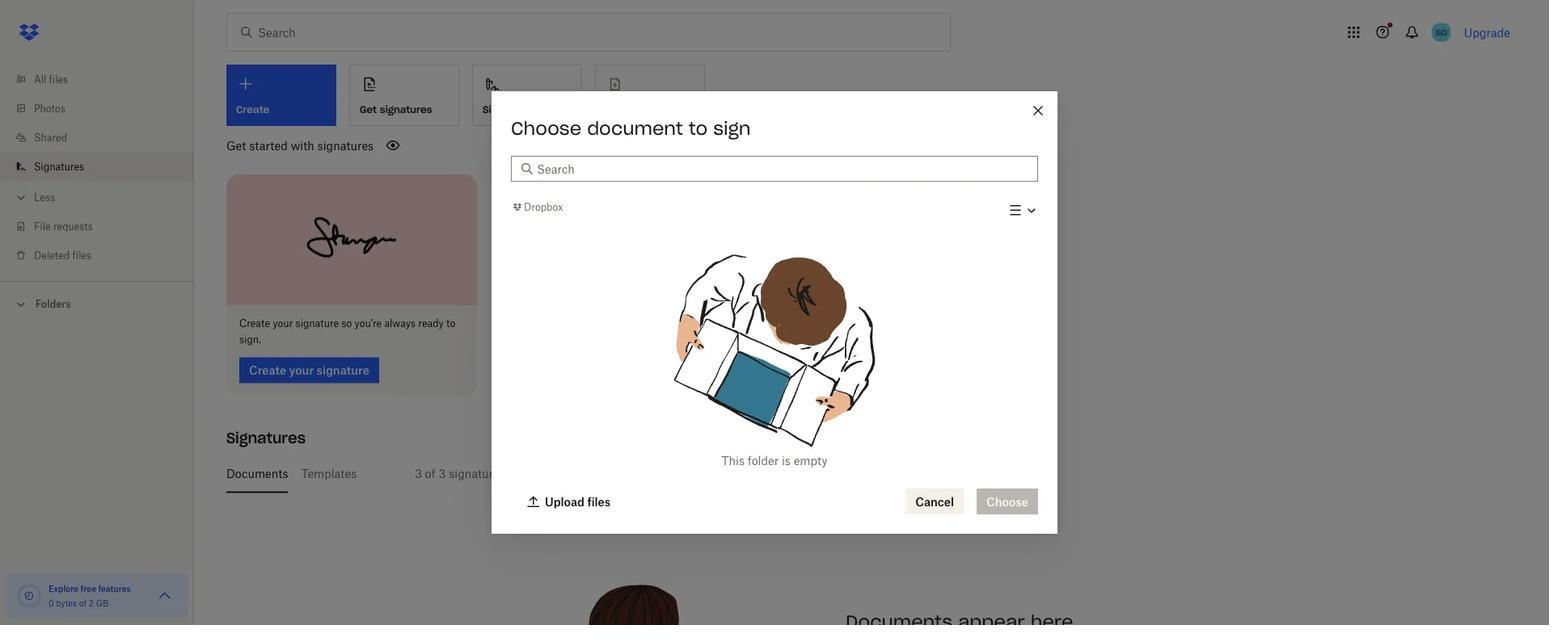 Task type: vqa. For each thing, say whether or not it's contained in the screenshot.
DevHome_DM-
no



Task type: locate. For each thing, give the bounding box(es) containing it.
1 horizontal spatial signature
[[449, 467, 499, 481]]

files inside button
[[587, 495, 611, 509]]

sign yourself button
[[472, 65, 582, 126]]

0 horizontal spatial signatures
[[34, 160, 84, 173]]

requests left left
[[502, 467, 549, 481]]

1 horizontal spatial to
[[689, 117, 708, 140]]

this
[[572, 467, 592, 481]]

0 vertical spatial signatures
[[34, 160, 84, 173]]

signatures inside list item
[[34, 160, 84, 173]]

0 vertical spatial signature
[[296, 318, 339, 330]]

2 horizontal spatial files
[[587, 495, 611, 509]]

choose document to sign dialog
[[492, 91, 1058, 534]]

signatures down shared
[[34, 160, 84, 173]]

so
[[341, 318, 352, 330]]

1 horizontal spatial files
[[72, 249, 91, 262]]

empty
[[794, 454, 828, 468]]

get inside button
[[360, 103, 377, 116]]

0 horizontal spatial get
[[226, 139, 246, 152]]

list containing all files
[[0, 55, 194, 281]]

files
[[49, 73, 68, 85], [72, 249, 91, 262], [587, 495, 611, 509]]

signatures inside get signatures button
[[380, 103, 432, 116]]

0 vertical spatial get
[[360, 103, 377, 116]]

ready
[[418, 318, 444, 330]]

sign
[[483, 103, 503, 116]]

get for get started with signatures
[[226, 139, 246, 152]]

shared
[[34, 131, 67, 144]]

0
[[49, 599, 54, 609]]

file requests
[[34, 220, 93, 232]]

sign
[[713, 117, 751, 140]]

requests inside list
[[53, 220, 93, 232]]

to right ready
[[446, 318, 455, 330]]

document
[[587, 117, 683, 140]]

0 vertical spatial to
[[689, 117, 708, 140]]

dropbox image
[[13, 16, 45, 49]]

requests
[[53, 220, 93, 232], [502, 467, 549, 481]]

upload
[[545, 495, 585, 509]]

dropbox link
[[511, 199, 563, 215]]

1 vertical spatial get
[[226, 139, 246, 152]]

signatures
[[34, 160, 84, 173], [226, 429, 306, 448]]

signatures
[[380, 103, 432, 116], [317, 139, 374, 152]]

less image
[[13, 190, 29, 206]]

deleted files link
[[13, 241, 194, 270]]

yourself up choose
[[506, 103, 547, 116]]

0 horizontal spatial 3
[[415, 467, 422, 481]]

files for upload files
[[587, 495, 611, 509]]

2
[[89, 599, 94, 609]]

1 horizontal spatial signatures
[[380, 103, 432, 116]]

explore
[[49, 584, 79, 594]]

1 horizontal spatial requests
[[502, 467, 549, 481]]

0 horizontal spatial files
[[49, 73, 68, 85]]

0 vertical spatial yourself
[[506, 103, 547, 116]]

1 vertical spatial yourself
[[681, 467, 724, 481]]

bytes
[[56, 599, 77, 609]]

0 horizontal spatial signature
[[296, 318, 339, 330]]

tab list
[[226, 455, 1504, 494]]

sign yourself
[[483, 103, 547, 116]]

signatures list item
[[0, 152, 194, 181]]

to left sign
[[689, 117, 708, 140]]

1 vertical spatial files
[[72, 249, 91, 262]]

1 horizontal spatial is
[[782, 454, 791, 468]]

less
[[34, 191, 55, 203]]

sign.
[[239, 334, 261, 346]]

files down 3 of 3 signature requests left this month. signing yourself is unlimited.
[[587, 495, 611, 509]]

1 horizontal spatial yourself
[[681, 467, 724, 481]]

2 vertical spatial files
[[587, 495, 611, 509]]

1 horizontal spatial 3
[[439, 467, 446, 481]]

0 horizontal spatial to
[[446, 318, 455, 330]]

1 vertical spatial signature
[[449, 467, 499, 481]]

always
[[384, 318, 416, 330]]

of
[[425, 467, 436, 481], [79, 599, 87, 609]]

get started with signatures
[[226, 139, 374, 152]]

get
[[360, 103, 377, 116], [226, 139, 246, 152]]

is inside choose document to sign dialog
[[782, 454, 791, 468]]

features
[[98, 584, 131, 594]]

dropbox
[[524, 201, 563, 213]]

upload files button
[[517, 489, 620, 515]]

0 vertical spatial signatures
[[380, 103, 432, 116]]

0 vertical spatial of
[[425, 467, 436, 481]]

all
[[34, 73, 46, 85]]

documents tab
[[226, 455, 288, 494]]

requests right file
[[53, 220, 93, 232]]

3 of 3 signature requests left this month. signing yourself is unlimited.
[[415, 467, 792, 481]]

this
[[721, 454, 745, 468]]

files right deleted
[[72, 249, 91, 262]]

cancel
[[915, 495, 954, 509]]

yourself right signing
[[681, 467, 724, 481]]

0 vertical spatial requests
[[53, 220, 93, 232]]

is left the unlimited. on the bottom of page
[[727, 467, 735, 481]]

yourself
[[506, 103, 547, 116], [681, 467, 724, 481]]

0 horizontal spatial yourself
[[506, 103, 547, 116]]

0 horizontal spatial of
[[79, 599, 87, 609]]

get left the started
[[226, 139, 246, 152]]

1 vertical spatial to
[[446, 318, 455, 330]]

1 vertical spatial signatures
[[226, 429, 306, 448]]

signatures link
[[13, 152, 194, 181]]

choose
[[511, 117, 581, 140]]

all files link
[[13, 65, 194, 94]]

1 vertical spatial requests
[[502, 467, 549, 481]]

shared link
[[13, 123, 194, 152]]

to
[[689, 117, 708, 140], [446, 318, 455, 330]]

left
[[552, 467, 569, 481]]

file
[[34, 220, 51, 232]]

1 horizontal spatial of
[[425, 467, 436, 481]]

1 vertical spatial signatures
[[317, 139, 374, 152]]

0 vertical spatial files
[[49, 73, 68, 85]]

signatures up documents tab
[[226, 429, 306, 448]]

1 horizontal spatial signatures
[[226, 429, 306, 448]]

1 vertical spatial of
[[79, 599, 87, 609]]

get up get started with signatures
[[360, 103, 377, 116]]

folders
[[36, 298, 71, 310]]

upgrade
[[1464, 25, 1510, 39]]

get signatures button
[[349, 65, 459, 126]]

list
[[0, 55, 194, 281]]

signature inside tab list
[[449, 467, 499, 481]]

files right all at left
[[49, 73, 68, 85]]

1 horizontal spatial get
[[360, 103, 377, 116]]

choose document to sign
[[511, 117, 751, 140]]

is right folder
[[782, 454, 791, 468]]

is
[[782, 454, 791, 468], [727, 467, 735, 481]]

signature
[[296, 318, 339, 330], [449, 467, 499, 481]]

0 horizontal spatial requests
[[53, 220, 93, 232]]

3
[[415, 467, 422, 481], [439, 467, 446, 481]]



Task type: describe. For each thing, give the bounding box(es) containing it.
get for get signatures
[[360, 103, 377, 116]]

templates tab
[[301, 455, 357, 494]]

quota usage element
[[16, 584, 42, 610]]

get signatures
[[360, 103, 432, 116]]

started
[[249, 139, 288, 152]]

upgrade link
[[1464, 25, 1510, 39]]

files for all files
[[49, 73, 68, 85]]

yourself inside button
[[506, 103, 547, 116]]

templates
[[301, 467, 357, 481]]

all files
[[34, 73, 68, 85]]

of inside explore free features 0 bytes of 2 gb
[[79, 599, 87, 609]]

2 3 from the left
[[439, 467, 446, 481]]

upload files
[[545, 495, 611, 509]]

tab list containing documents
[[226, 455, 1504, 494]]

of inside tab list
[[425, 467, 436, 481]]

deleted files
[[34, 249, 91, 262]]

with
[[291, 139, 314, 152]]

gb
[[96, 599, 108, 609]]

explore free features 0 bytes of 2 gb
[[49, 584, 131, 609]]

1 3 from the left
[[415, 467, 422, 481]]

file requests link
[[13, 212, 194, 241]]

deleted
[[34, 249, 70, 262]]

0 horizontal spatial is
[[727, 467, 735, 481]]

folder
[[748, 454, 779, 468]]

create your signature so you're always ready to sign.
[[239, 318, 455, 346]]

you're
[[355, 318, 382, 330]]

photos link
[[13, 94, 194, 123]]

signing
[[636, 467, 678, 481]]

photos
[[34, 102, 65, 114]]

unlimited.
[[739, 467, 792, 481]]

this folder is empty
[[721, 454, 828, 468]]

0 horizontal spatial signatures
[[317, 139, 374, 152]]

month.
[[595, 467, 633, 481]]

to inside dialog
[[689, 117, 708, 140]]

your
[[273, 318, 293, 330]]

to inside create your signature so you're always ready to sign.
[[446, 318, 455, 330]]

files for deleted files
[[72, 249, 91, 262]]

free
[[81, 584, 96, 594]]

documents
[[226, 467, 288, 481]]

yourself inside tab list
[[681, 467, 724, 481]]

cancel button
[[906, 489, 964, 515]]

create
[[239, 318, 270, 330]]

Search text field
[[537, 160, 1028, 178]]

signature inside create your signature so you're always ready to sign.
[[296, 318, 339, 330]]

folders button
[[0, 292, 194, 316]]



